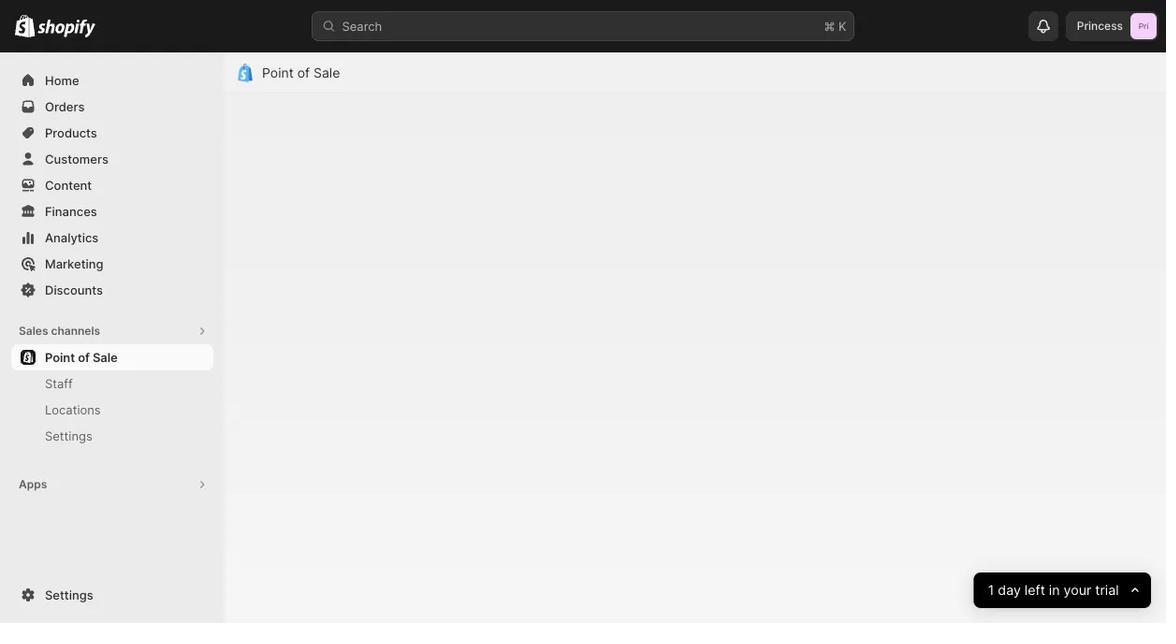 Task type: locate. For each thing, give the bounding box(es) containing it.
marketing link
[[11, 251, 214, 277]]

point of sale
[[262, 65, 340, 81], [262, 65, 340, 81], [45, 350, 118, 365]]

settings link
[[11, 423, 214, 449], [11, 582, 214, 609]]

finances
[[45, 204, 97, 219]]

shopify image
[[15, 15, 35, 37], [38, 19, 96, 38]]

princess
[[1078, 19, 1124, 33]]

2 settings from the top
[[45, 588, 93, 603]]

0 vertical spatial settings
[[45, 429, 92, 443]]

0 horizontal spatial shopify image
[[15, 15, 35, 37]]

your
[[1065, 583, 1092, 599]]

marketing
[[45, 257, 103, 271]]

icon for point of sale image
[[236, 64, 255, 82], [236, 64, 255, 82]]

1 day left in your trial button
[[975, 573, 1152, 609]]

point of sale link
[[262, 65, 340, 81], [262, 65, 340, 81], [11, 345, 214, 371]]

settings
[[45, 429, 92, 443], [45, 588, 93, 603]]

1 vertical spatial settings link
[[11, 582, 214, 609]]

1 horizontal spatial shopify image
[[38, 19, 96, 38]]

⌘ k
[[825, 19, 847, 33]]

customers
[[45, 152, 109, 166]]

staff
[[45, 376, 73, 391]]

1 vertical spatial settings
[[45, 588, 93, 603]]

search
[[342, 19, 382, 33]]

channels
[[51, 324, 100, 338]]

customers link
[[11, 146, 214, 172]]

staff link
[[11, 371, 214, 397]]

of
[[298, 65, 310, 81], [298, 65, 310, 81], [78, 350, 90, 365]]

content link
[[11, 172, 214, 199]]

point
[[262, 65, 294, 81], [262, 65, 294, 81], [45, 350, 75, 365]]

princess image
[[1131, 13, 1157, 39]]

analytics
[[45, 230, 99, 245]]

products link
[[11, 120, 214, 146]]

orders
[[45, 99, 85, 114]]

0 vertical spatial settings link
[[11, 423, 214, 449]]

left
[[1025, 583, 1046, 599]]

k
[[839, 19, 847, 33]]

sale
[[314, 65, 340, 81], [314, 65, 340, 81], [93, 350, 118, 365]]

home link
[[11, 67, 214, 94]]

1 settings link from the top
[[11, 423, 214, 449]]



Task type: vqa. For each thing, say whether or not it's contained in the screenshot.
bottommost have
no



Task type: describe. For each thing, give the bounding box(es) containing it.
day
[[999, 583, 1022, 599]]

home
[[45, 73, 79, 88]]

⌘
[[825, 19, 836, 33]]

apps button
[[11, 472, 214, 498]]

1 settings from the top
[[45, 429, 92, 443]]

locations link
[[11, 397, 214, 423]]

orders link
[[11, 94, 214, 120]]

2 settings link from the top
[[11, 582, 214, 609]]

trial
[[1096, 583, 1120, 599]]

finances link
[[11, 199, 214, 225]]

in
[[1050, 583, 1061, 599]]

locations
[[45, 403, 101, 417]]

analytics link
[[11, 225, 214, 251]]

apps
[[19, 478, 47, 492]]

1 day left in your trial
[[989, 583, 1120, 599]]

discounts
[[45, 283, 103, 297]]

content
[[45, 178, 92, 192]]

sales channels
[[19, 324, 100, 338]]

sales
[[19, 324, 48, 338]]

sales channels button
[[11, 318, 214, 345]]

products
[[45, 125, 97, 140]]

1
[[989, 583, 995, 599]]

discounts link
[[11, 277, 214, 303]]



